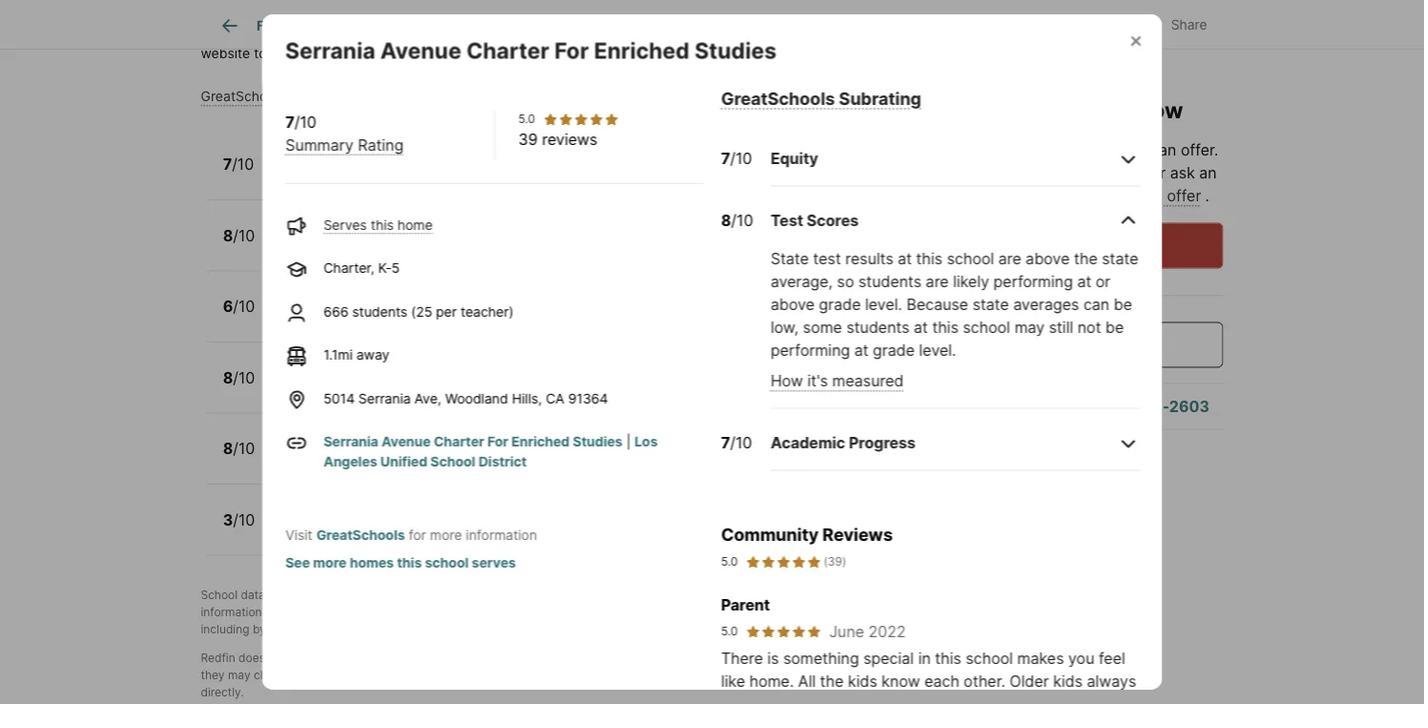Task type: vqa. For each thing, say whether or not it's contained in the screenshot.
https://www.redfin.com/us-housing-market link
no



Task type: describe. For each thing, give the bounding box(es) containing it.
and up desired on the bottom
[[713, 588, 733, 602]]

a inside an agent about submitting a backup offer .
[[1097, 187, 1105, 205]]

1 vertical spatial above
[[770, 295, 814, 314]]

k- up 91364
[[583, 360, 600, 379]]

an agent about submitting a backup offer .
[[925, 164, 1217, 205]]

redfin inside , a nonprofit organization. redfin recommends buyers and renters use greatschools information and ratings as a
[[562, 588, 596, 602]]

greatschools summary rating
[[201, 89, 393, 105]]

as inside , a nonprofit organization. redfin recommends buyers and renters use greatschools information and ratings as a
[[329, 605, 342, 619]]

it's
[[807, 371, 828, 390]]

for for serrania avenue charter for enriched studies |
[[487, 433, 508, 450]]

for for serrania avenue charter for enriched studies
[[554, 37, 588, 64]]

rating 5.0 out of 5 element for 39 reviews
[[542, 111, 619, 127]]

1 their from the left
[[480, 605, 505, 619]]

there
[[721, 648, 763, 667]]

school for school data is provided by greatschools
[[201, 588, 238, 602]]

determine
[[620, 605, 675, 619]]

june 2022
[[829, 622, 905, 640]]

12 inside sherman oaks center for enriched studies public, 4-12 • choice school • 3.6mi
[[337, 239, 351, 255]]

this up guaranteed
[[409, 651, 429, 665]]

offer for backup
[[1167, 187, 1201, 205]]

woodland for hills
[[276, 289, 352, 308]]

each
[[924, 671, 959, 690]]

avenue for serrania avenue charter for enriched studies
[[380, 37, 461, 64]]

1 horizontal spatial performing
[[993, 272, 1073, 291]]

tour inside button
[[1061, 236, 1092, 255]]

ave,
[[414, 390, 441, 406]]

visit greatschools for more information
[[285, 527, 537, 543]]

• right '666'
[[349, 310, 356, 326]]

home. inside the please check the school district website to see all schools serving this home.
[[444, 46, 483, 62]]

academic
[[770, 433, 845, 452]]

• down the serrania avenue charter for enriched studies |
[[488, 452, 495, 468]]

state
[[770, 249, 809, 268]]

4-
[[322, 239, 337, 255]]

charter, inside serrania avenue charter for enriched studies charter, k-5 • serves this home • 1.1mi
[[276, 168, 327, 184]]

not inside 'state test results at this school are above the state average, so students are likely performing at or above grade level.  because state averages can be low, some students at this school may still not be performing at grade level.'
[[1077, 318, 1101, 337]]

please
[[648, 26, 690, 42]]

see
[[270, 46, 293, 62]]

a inside the . you can request a tour anyway or ask
[[1046, 164, 1054, 182]]

sherman
[[276, 218, 343, 237]]

or inside first step, and conduct their own investigation to determine their desired schools or school districts, including by contacting and visiting the schools themselves.
[[794, 605, 805, 619]]

know
[[881, 671, 920, 690]]

public, inside lake balboa college preparatory magnet k-12 public, k-12 • choice school • 5.7mi
[[276, 381, 318, 397]]

to inside guaranteed to be accurate. to verify school enrollment eligibility, contact the school district directly.
[[427, 668, 438, 682]]

666
[[323, 303, 348, 319]]

scores
[[806, 211, 858, 230]]

for
[[408, 527, 426, 543]]

charter inside the taft charter high charter, 9-12 • serves this home • 1.6mi
[[310, 431, 367, 450]]

greatschools up 'equity'
[[721, 88, 835, 109]]

greatschools up step,
[[347, 588, 420, 602]]

school inside there is something special in this school makes you feel like home. all the kids know each other. older kids always help the youngest ones. the teachers are well train
[[965, 648, 1013, 667]]

• down academy
[[473, 310, 480, 326]]

sherman oaks center for enriched studies public, 4-12 • choice school • 3.6mi
[[276, 218, 598, 255]]

1 horizontal spatial level.
[[919, 341, 956, 359]]

1 kids from the left
[[848, 671, 877, 690]]

students up measured at the bottom of the page
[[846, 318, 909, 337]]

for for serrania avenue charter for enriched studies charter, k-5 • serves this home • 1.1mi
[[464, 147, 488, 166]]

serrania avenue charter for enriched studies charter, k-5 • serves this home • 1.1mi
[[276, 147, 618, 184]]

start an offer
[[950, 397, 1049, 415]]

serves inside the taft charter high charter, 9-12 • serves this home • 1.6mi
[[375, 452, 418, 468]]

organization.
[[489, 588, 559, 602]]

the inside there is something special in this school makes you feel like home. all the kids know each other. older kids always help the youngest ones. the teachers are well train
[[898, 694, 926, 704]]

students left (25
[[352, 303, 407, 319]]

in
[[918, 648, 930, 667]]

• down summary rating link
[[356, 168, 364, 184]]

request tour anyway
[[996, 236, 1152, 255]]

backup
[[1110, 187, 1163, 205]]

are up because
[[925, 272, 948, 291]]

this inside the taft charter high charter, 9-12 • serves this home • 1.6mi
[[422, 452, 445, 468]]

not left based
[[442, 26, 464, 42]]

/10 left taft
[[233, 440, 255, 458]]

ask a question
[[1020, 335, 1129, 354]]

public, inside woodland hills charter academy public, 6-8 • serves this home • 0.7mi
[[276, 310, 318, 326]]

accepted
[[1087, 141, 1155, 159]]

and up redfin does not endorse or guarantee this information. on the bottom
[[330, 622, 350, 636]]

an inside an agent about submitting a backup offer .
[[1199, 164, 1217, 182]]

666 students (25 per teacher)
[[323, 303, 513, 319]]

request tour anyway button
[[925, 223, 1223, 269]]

5 tab from the left
[[769, 3, 851, 49]]

share
[[1171, 17, 1207, 33]]

greatschools down website on the left of page
[[201, 89, 286, 105]]

not inside this home may not be allowing tours right now
[[1092, 69, 1128, 95]]

,
[[420, 588, 423, 602]]

see more homes this school serves
[[285, 555, 516, 571]]

please check the school district website to see all schools serving this home.
[[201, 26, 849, 62]]

school down service
[[562, 668, 597, 682]]

• down high
[[364, 452, 371, 468]]

information inside serrania avenue charter for enriched studies dialog
[[465, 527, 537, 543]]

choice inside lake balboa college preparatory magnet k-12 public, k-12 • choice school • 5.7mi
[[365, 381, 409, 397]]

5.7mi inside 3 /10 public, 9-12 • choice school • 5.7mi
[[470, 523, 504, 539]]

1 horizontal spatial more
[[430, 527, 462, 543]]

see
[[285, 555, 310, 571]]

0 vertical spatial enrollment
[[312, 26, 382, 42]]

offer for an
[[1181, 141, 1214, 159]]

1 vertical spatial rating 5.0 out of 5 element
[[745, 553, 821, 570]]

information.
[[432, 651, 497, 665]]

/10 left 'equity'
[[730, 149, 752, 168]]

about
[[970, 187, 1012, 205]]

public, inside 3 /10 public, 9-12 • choice school • 5.7mi
[[276, 523, 318, 539]]

public, inside sherman oaks center for enriched studies public, 4-12 • choice school • 3.6mi
[[276, 239, 318, 255]]

backup offer link
[[1110, 187, 1201, 205]]

reviews
[[542, 130, 597, 148]]

summary inside 7 /10 summary rating
[[285, 135, 353, 154]]

6
[[223, 297, 233, 316]]

equity
[[770, 149, 818, 168]]

1 horizontal spatial by
[[331, 588, 344, 602]]

this inside serrania avenue charter for enriched studies charter, k-5 • serves this home • 1.1mi
[[415, 168, 438, 184]]

(818) 646-2603 link
[[1088, 397, 1210, 415]]

/10 left 6-
[[233, 297, 255, 316]]

avenue for serrania avenue charter for enriched studies |
[[381, 433, 430, 450]]

anyway inside the . you can request a tour anyway or ask
[[1092, 164, 1147, 182]]

/10 left academic
[[730, 433, 752, 452]]

k- down balboa
[[322, 381, 336, 397]]

because
[[906, 295, 968, 314]]

be right still
[[1105, 318, 1123, 337]]

contacting
[[269, 622, 327, 636]]

high
[[371, 431, 406, 450]]

woodland hills charter academy public, 6-8 • serves this home • 0.7mi
[[276, 289, 523, 326]]

|
[[626, 433, 630, 450]]

home inside serrania avenue charter for enriched studies charter, k-5 • serves this home • 1.1mi
[[442, 168, 477, 184]]

studies for sherman oaks center for enriched studies public, 4-12 • choice school • 3.6mi
[[541, 218, 598, 237]]

be up question
[[1113, 295, 1132, 314]]

7 /10 down greatschools summary rating "link"
[[223, 155, 254, 174]]

choice inside sherman oaks center for enriched studies public, 4-12 • choice school • 3.6mi
[[366, 239, 410, 255]]

subrating
[[839, 88, 921, 109]]

2022
[[868, 622, 905, 640]]

feed tab list
[[201, 0, 867, 49]]

start
[[950, 397, 987, 415]]

3 /10 public, 9-12 • choice school • 5.7mi
[[223, 511, 504, 539]]

are down endorse
[[320, 668, 338, 682]]

the inside guaranteed to be accurate. to verify school enrollment eligibility, contact the school district directly.
[[759, 668, 777, 682]]

2 vertical spatial offer
[[1013, 397, 1049, 415]]

1 horizontal spatial an
[[1159, 141, 1177, 159]]

community
[[721, 524, 818, 545]]

0 horizontal spatial performing
[[770, 341, 850, 359]]

is inside there is something special in this school makes you feel like home. all the kids know each other. older kids always help the youngest ones. the teachers are well train
[[767, 648, 779, 667]]

1 vertical spatial 5.0
[[721, 555, 737, 568]]

homes
[[349, 555, 394, 571]]

visit
[[285, 527, 312, 543]]

serrania for serrania avenue charter for enriched studies |
[[323, 433, 378, 450]]

3 tab from the left
[[536, 3, 681, 49]]

39 reviews
[[518, 130, 597, 148]]

0 vertical spatial the
[[925, 141, 953, 159]]

to inside school service boundaries are intended to be used as a reference only; they may change and are not
[[717, 651, 728, 665]]

are inside there is something special in this school makes you feel like home. all the kids know each other. older kids always help the youngest ones. the teachers are well train
[[998, 694, 1021, 704]]

1.1mi inside serrania avenue charter for enriched studies charter, k-5 • serves this home • 1.1mi
[[492, 168, 521, 184]]

the down reference
[[820, 671, 843, 690]]

• down balboa
[[354, 381, 361, 397]]

2 vertical spatial schools
[[416, 622, 457, 636]]

5.0 for 39 reviews
[[518, 112, 535, 126]]

the inside 'state test results at this school are above the state average, so students are likely performing at or above grade level.  because state averages can be low, some students at this school may still not be performing at grade level.'
[[1074, 249, 1097, 268]]

8 /10 for charter, 9-12 • serves this home • 1.6mi
[[223, 440, 255, 458]]

enriched for serrania avenue charter for enriched studies
[[594, 37, 689, 64]]

this inside there is something special in this school makes you feel like home. all the kids know each other. older kids always help the youngest ones. the teachers are well train
[[935, 648, 961, 667]]

12 down balboa
[[336, 381, 350, 397]]

serrania avenue charter for enriched studies |
[[323, 433, 634, 450]]

ca
[[545, 390, 564, 406]]

1.1mi inside serrania avenue charter for enriched studies dialog
[[323, 347, 352, 363]]

the right help at the bottom of the page
[[756, 694, 779, 704]]

progress
[[849, 433, 915, 452]]

12 up 91364
[[600, 360, 617, 379]]

a left first
[[345, 605, 351, 619]]

school up likely
[[947, 249, 994, 268]]

greatschools summary rating link
[[201, 89, 393, 105]]

are up averages
[[998, 249, 1021, 268]]

avenue for serrania avenue charter for enriched studies charter, k-5 • serves this home • 1.1mi
[[343, 147, 399, 166]]

be inside school service boundaries are intended to be used as a reference only; they may change and are not
[[732, 651, 745, 665]]

0 horizontal spatial more
[[313, 555, 346, 571]]

serves this home link
[[323, 216, 432, 233]]

home inside this home may not be allowing tours right now
[[977, 69, 1037, 95]]

a inside school service boundaries are intended to be used as a reference only; they may change and are not
[[794, 651, 800, 665]]

schools inside the please check the school district website to see all schools serving this home.
[[314, 46, 363, 62]]

• left 3.6mi
[[459, 239, 467, 255]]

june
[[829, 622, 864, 640]]

used
[[748, 651, 775, 665]]

nonprofit
[[436, 588, 485, 602]]

a right , in the bottom left of the page
[[427, 588, 433, 602]]

• right for
[[459, 523, 466, 539]]

enriched for serrania avenue charter for enriched studies charter, k-5 • serves this home • 1.1mi
[[491, 147, 558, 166]]

• down preparatory
[[458, 381, 465, 397]]

and inside school service boundaries are intended to be used as a reference only; they may change and are not
[[297, 668, 317, 682]]

school inside 3 /10 public, 9-12 • choice school • 5.7mi
[[414, 523, 455, 539]]

based
[[467, 26, 507, 42]]

at down request tour anyway button
[[1077, 272, 1091, 291]]

you
[[1068, 648, 1094, 667]]

may inside 'state test results at this school are above the state average, so students are likely performing at or above grade level.  because state averages can be low, some students at this school may still not be performing at grade level.'
[[1014, 318, 1044, 337]]

k- inside serrania avenue charter for enriched studies charter, k-5 • serves this home • 1.1mi
[[331, 168, 344, 184]]

0 vertical spatial grade
[[819, 295, 861, 314]]

can inside 'state test results at this school are above the state average, so students are likely performing at or above grade level.  because state averages can be low, some students at this school may still not be performing at grade level.'
[[1083, 295, 1109, 314]]

woodland inside serrania avenue charter for enriched studies dialog
[[445, 390, 508, 406]]

the inside the please check the school district website to see all schools serving this home.
[[736, 26, 756, 42]]

school for school service boundaries are intended to be used as a reference only; they may change and are not
[[500, 651, 537, 665]]

2 tab from the left
[[401, 3, 536, 49]]

or inside the . you can request a tour anyway or ask
[[1151, 164, 1166, 182]]

greatschools up homes
[[316, 527, 405, 543]]

service
[[540, 651, 579, 665]]

accurate.
[[458, 668, 509, 682]]

policy
[[385, 26, 425, 42]]

school inside first step, and conduct their own investigation to determine their desired schools or school districts, including by contacting and visiting the schools themselves.
[[808, 605, 844, 619]]

school down something
[[780, 668, 815, 682]]

endorse
[[289, 651, 334, 665]]

8 inside woodland hills charter academy public, 6-8 • serves this home • 0.7mi
[[337, 310, 345, 326]]

magnet
[[523, 360, 580, 379]]

home inside the taft charter high charter, 9-12 • serves this home • 1.6mi
[[449, 452, 484, 468]]

/10 inside 3 /10 public, 9-12 • choice school • 5.7mi
[[233, 511, 255, 529]]

makes
[[1017, 648, 1064, 667]]

measured
[[832, 371, 903, 390]]

other.
[[963, 671, 1005, 690]]

be inside guaranteed to be accurate. to verify school enrollment eligibility, contact the school district directly.
[[441, 668, 455, 682]]

3.6mi
[[470, 239, 505, 255]]

there is something special in this school makes you feel like home. all the kids know each other. older kids always help the youngest ones. the teachers are well train
[[721, 648, 1136, 704]]

(39)
[[823, 555, 846, 568]]

studies for serrania avenue charter for enriched studies |
[[572, 433, 622, 450]]

8 for state test results at this school are above the state average, so students are likely performing at or above grade level.  because state averages can be low, some students at this school may still not be performing at grade level.
[[721, 211, 731, 230]]

greatschools inside , a nonprofit organization. redfin recommends buyers and renters use greatschools information and ratings as a
[[801, 588, 873, 602]]

guarantee
[[351, 651, 406, 665]]

home inside woodland hills charter academy public, 6-8 • serves this home • 0.7mi
[[434, 310, 469, 326]]

preparatory
[[430, 360, 519, 379]]

0 vertical spatial summary
[[289, 89, 349, 105]]

studies for serrania avenue charter for enriched studies charter, k-5 • serves this home • 1.1mi
[[561, 147, 618, 166]]

2 kids from the left
[[1053, 671, 1082, 690]]

los
[[634, 433, 657, 450]]

serving
[[367, 46, 413, 62]]

• up charter, k-5
[[355, 239, 362, 255]]

k- inside serrania avenue charter for enriched studies dialog
[[378, 260, 391, 276]]

question
[[1064, 335, 1129, 354]]

guaranteed to be accurate. to verify school enrollment eligibility, contact the school district directly.
[[201, 668, 856, 699]]

0 horizontal spatial an
[[991, 397, 1009, 415]]

8 for charter, 9-12 • serves this home • 1.6mi
[[223, 440, 233, 458]]

website
[[201, 46, 250, 62]]

7 /10 for equity
[[721, 149, 752, 168]]

at right results
[[897, 249, 912, 268]]

1 vertical spatial redfin
[[201, 651, 235, 665]]

step,
[[379, 605, 406, 619]]

you
[[925, 164, 952, 182]]

serrania down college
[[358, 390, 410, 406]]

• up homes
[[355, 523, 362, 539]]



Task type: locate. For each thing, give the bounding box(es) containing it.
hills,
[[511, 390, 542, 406]]

is right policy
[[428, 26, 439, 42]]

charter for serrania avenue charter for enriched studies charter, k-5 • serves this home • 1.1mi
[[402, 147, 460, 166]]

12
[[337, 239, 351, 255], [600, 360, 617, 379], [336, 381, 350, 397], [346, 452, 360, 468], [337, 523, 351, 539]]

2 public, from the top
[[276, 310, 318, 326]]

unified
[[380, 453, 427, 470]]

3 public, from the top
[[276, 381, 318, 397]]

8 left taft
[[223, 440, 233, 458]]

4 public, from the top
[[276, 523, 318, 539]]

their
[[480, 605, 505, 619], [678, 605, 703, 619]]

2 vertical spatial school
[[500, 651, 537, 665]]

grade down so
[[819, 295, 861, 314]]

1 horizontal spatial above
[[1025, 249, 1069, 268]]

k-
[[331, 168, 344, 184], [378, 260, 391, 276], [583, 360, 600, 379], [322, 381, 336, 397]]

teachers
[[930, 694, 993, 704]]

this down test scores dropdown button
[[916, 249, 942, 268]]

to left see
[[254, 46, 267, 62]]

at up measured at the bottom of the page
[[854, 341, 868, 359]]

or inside 'state test results at this school are above the state average, so students are likely performing at or above grade level.  because state averages can be low, some students at this school may still not be performing at grade level.'
[[1095, 272, 1110, 291]]

serrania avenue charter for enriched studies dialog
[[262, 14, 1162, 704]]

0 vertical spatial 5
[[344, 168, 353, 184]]

this inside the please check the school district website to see all schools serving this home.
[[417, 46, 440, 62]]

their down buyers
[[678, 605, 703, 619]]

students down results
[[858, 272, 921, 291]]

school inside the please check the school district website to see all schools serving this home.
[[760, 26, 801, 42]]

. inside an agent about submitting a backup offer .
[[1205, 187, 1209, 205]]

charter, inside serrania avenue charter for enriched studies dialog
[[323, 260, 374, 276]]

or up backup offer link
[[1151, 164, 1166, 182]]

academic progress
[[770, 433, 915, 452]]

8 /10 for public, 4-12 • choice school • 3.6mi
[[223, 226, 255, 245]]

0 horizontal spatial information
[[201, 605, 262, 619]]

0 horizontal spatial schools
[[314, 46, 363, 62]]

greatschools subrating
[[721, 88, 921, 109]]

1 vertical spatial summary
[[285, 135, 353, 154]]

data
[[241, 588, 265, 602]]

first step, and conduct their own investigation to determine their desired schools or school districts, including by contacting and visiting the schools themselves.
[[201, 605, 894, 636]]

8 inside serrania avenue charter for enriched studies dialog
[[721, 211, 731, 230]]

studies
[[694, 37, 776, 64], [561, 147, 618, 166], [541, 218, 598, 237], [572, 433, 622, 450]]

2 vertical spatial is
[[767, 648, 779, 667]]

schools right the all
[[314, 46, 363, 62]]

charter for serrania avenue charter for enriched studies
[[466, 37, 549, 64]]

more
[[430, 527, 462, 543], [313, 555, 346, 571]]

the down step,
[[395, 622, 413, 636]]

1 horizontal spatial state
[[1102, 249, 1138, 268]]

1 vertical spatial rating
[[357, 135, 403, 154]]

center
[[389, 218, 440, 237]]

woodland for hills's
[[201, 26, 267, 42]]

boundaries
[[582, 651, 643, 665]]

2 horizontal spatial school
[[500, 651, 537, 665]]

1.1mi left away
[[323, 347, 352, 363]]

the up or
[[1074, 249, 1097, 268]]

redfin does not endorse or guarantee this information.
[[201, 651, 497, 665]]

school inside lake balboa college preparatory magnet k-12 public, k-12 • choice school • 5.7mi
[[413, 381, 454, 397]]

9- inside the taft charter high charter, 9-12 • serves this home • 1.6mi
[[331, 452, 346, 468]]

as right ratings
[[329, 605, 342, 619]]

5.0 up the renters
[[721, 555, 737, 568]]

so
[[837, 272, 854, 291]]

or
[[1063, 286, 1085, 304]]

this down visit greatschools for more information
[[397, 555, 421, 571]]

2 vertical spatial avenue
[[381, 433, 430, 450]]

serrania for serrania avenue charter for enriched studies
[[285, 37, 375, 64]]

redfin up they
[[201, 651, 235, 665]]

by inside first step, and conduct their own investigation to determine their desired schools or school districts, including by contacting and visiting the schools themselves.
[[253, 622, 266, 636]]

2 vertical spatial an
[[991, 397, 1009, 415]]

1.1mi down 39
[[492, 168, 521, 184]]

investigation
[[534, 605, 603, 619]]

0 vertical spatial by
[[331, 588, 344, 602]]

state test results at this school are above the state average, so students are likely performing at or above grade level.  because state averages can be low, some students at this school may still not be performing at grade level.
[[770, 249, 1138, 359]]

school inside 'los angeles unified school district'
[[430, 453, 475, 470]]

performing up averages
[[993, 272, 1073, 291]]

1 vertical spatial 1.1mi
[[323, 347, 352, 363]]

serrania avenue charter for enriched studies element
[[285, 14, 799, 64]]

academy
[[453, 289, 523, 308]]

schools down the renters
[[749, 605, 791, 619]]

greatschools
[[721, 88, 835, 109], [201, 89, 286, 105], [316, 527, 405, 543], [347, 588, 420, 602], [801, 588, 873, 602]]

1 horizontal spatial 1.1mi
[[492, 168, 521, 184]]

1 vertical spatial 9-
[[322, 523, 337, 539]]

to up contact
[[717, 651, 728, 665]]

1 vertical spatial offer
[[1167, 187, 1201, 205]]

by right provided
[[331, 588, 344, 602]]

already
[[1030, 141, 1083, 159]]

1 vertical spatial choice
[[365, 381, 409, 397]]

eligibility,
[[661, 668, 711, 682]]

0 vertical spatial anyway
[[1092, 164, 1147, 182]]

0 vertical spatial level.
[[865, 295, 902, 314]]

not up right
[[1092, 69, 1128, 95]]

charter for serrania avenue charter for enriched studies |
[[433, 433, 484, 450]]

1 vertical spatial district
[[819, 668, 856, 682]]

8 for public, 4-12 • choice school • 3.6mi
[[223, 226, 233, 245]]

2 horizontal spatial woodland
[[445, 390, 508, 406]]

5 down summary rating link
[[344, 168, 353, 184]]

choice inside 3 /10 public, 9-12 • choice school • 5.7mi
[[366, 523, 410, 539]]

rating inside 7 /10 summary rating
[[357, 135, 403, 154]]

low,
[[770, 318, 798, 337]]

avenue inside serrania avenue charter for enriched studies charter, k-5 • serves this home • 1.1mi
[[343, 147, 399, 166]]

balboa
[[315, 360, 366, 379]]

5 inside serrania avenue charter for enriched studies dialog
[[391, 260, 399, 276]]

the up you
[[925, 141, 953, 159]]

serves this home
[[323, 216, 432, 233]]

home. inside there is something special in this school makes you feel like home. all the kids know each other. older kids always help the youngest ones. the teachers are well train
[[749, 671, 794, 690]]

0 horizontal spatial can
[[956, 164, 982, 182]]

2 horizontal spatial schools
[[749, 605, 791, 619]]

6-
[[322, 310, 337, 326]]

this home may not be allowing tours right now
[[925, 69, 1183, 123]]

1 public, from the top
[[276, 239, 318, 255]]

1 vertical spatial .
[[1205, 187, 1209, 205]]

the right check
[[736, 26, 756, 42]]

the inside first step, and conduct their own investigation to determine their desired schools or school districts, including by contacting and visiting the schools themselves.
[[395, 622, 413, 636]]

at down because
[[913, 318, 928, 337]]

for inside sherman oaks center for enriched studies public, 4-12 • choice school • 3.6mi
[[444, 218, 468, 237]]

0 vertical spatial above
[[1025, 249, 1069, 268]]

1 horizontal spatial is
[[428, 26, 439, 42]]

the
[[925, 141, 953, 159], [898, 694, 926, 704]]

1 horizontal spatial kids
[[1053, 671, 1082, 690]]

serves inside woodland hills charter academy public, 6-8 • serves this home • 0.7mi
[[360, 310, 403, 326]]

tour
[[1059, 164, 1088, 182], [1061, 236, 1092, 255]]

this left 'per'
[[407, 310, 430, 326]]

greatschools down '(39)'
[[801, 588, 873, 602]]

recommends
[[600, 588, 670, 602]]

parent
[[721, 595, 770, 614]]

1 horizontal spatial woodland
[[276, 289, 352, 308]]

rating 5.0 out of 5 element for june 2022
[[745, 624, 821, 639]]

serrania inside serrania avenue charter for enriched studies charter, k-5 • serves this home • 1.1mi
[[276, 147, 339, 166]]

for
[[554, 37, 588, 64], [464, 147, 488, 166], [444, 218, 468, 237], [487, 433, 508, 450]]

1 vertical spatial the
[[898, 694, 926, 704]]

1 vertical spatial home.
[[749, 671, 794, 690]]

646-
[[1132, 397, 1169, 415]]

0 vertical spatial .
[[1214, 141, 1219, 159]]

/10 down greatschools summary rating
[[294, 112, 316, 131]]

woodland up 6-
[[276, 289, 352, 308]]

charter for woodland hills charter academy public, 6-8 • serves this home • 0.7mi
[[391, 289, 449, 308]]

0 horizontal spatial .
[[1205, 187, 1209, 205]]

9- down 5014
[[331, 452, 346, 468]]

ask
[[1170, 164, 1195, 182]]

1 horizontal spatial school
[[430, 453, 475, 470]]

1 horizontal spatial 5
[[391, 260, 399, 276]]

district
[[805, 26, 849, 42], [819, 668, 856, 682]]

12 inside 3 /10 public, 9-12 • choice school • 5.7mi
[[337, 523, 351, 539]]

public, down lake at left
[[276, 381, 318, 397]]

to
[[254, 46, 267, 62], [606, 605, 617, 619], [717, 651, 728, 665], [427, 668, 438, 682]]

0 vertical spatial rating
[[353, 89, 393, 105]]

1 vertical spatial an
[[1199, 164, 1217, 182]]

9- right visit
[[322, 523, 337, 539]]

test
[[813, 249, 841, 268]]

0 horizontal spatial state
[[972, 295, 1009, 314]]

serves up serves this home
[[368, 168, 411, 184]]

enriched inside sherman oaks center for enriched studies public, 4-12 • choice school • 3.6mi
[[471, 218, 538, 237]]

at
[[897, 249, 912, 268], [1077, 272, 1091, 291], [913, 318, 928, 337], [854, 341, 868, 359]]

1 vertical spatial may
[[1014, 318, 1044, 337]]

tour right request
[[1061, 236, 1092, 255]]

enrollment up serving
[[312, 26, 382, 42]]

the down know
[[898, 694, 926, 704]]

may inside this home may not be allowing tours right now
[[1042, 69, 1087, 95]]

/10 down greatschools summary rating "link"
[[232, 155, 254, 174]]

tab
[[306, 3, 401, 49], [401, 3, 536, 49], [536, 3, 681, 49], [681, 3, 769, 49], [769, 3, 851, 49]]

enriched inside serrania avenue charter for enriched studies charter, k-5 • serves this home • 1.1mi
[[491, 147, 558, 166]]

0 vertical spatial school
[[430, 453, 475, 470]]

by
[[331, 588, 344, 602], [253, 622, 266, 636]]

request
[[986, 164, 1041, 182]]

1 vertical spatial school
[[201, 588, 238, 602]]

1 vertical spatial as
[[778, 651, 791, 665]]

charter, inside the taft charter high charter, 9-12 • serves this home • 1.6mi
[[276, 452, 327, 468]]

above up or
[[1025, 249, 1069, 268]]

school up see more homes this school serves
[[414, 523, 455, 539]]

not up change
[[268, 651, 286, 665]]

1 vertical spatial avenue
[[343, 147, 399, 166]]

this inside woodland hills charter academy public, 6-8 • serves this home • 0.7mi
[[407, 310, 430, 326]]

0 vertical spatial redfin
[[562, 588, 596, 602]]

/10 left test
[[731, 211, 753, 230]]

/10 left lake at left
[[233, 368, 255, 387]]

summary up 7 /10 summary rating
[[289, 89, 349, 105]]

oaks
[[347, 218, 385, 237]]

enriched for sherman oaks center for enriched studies public, 4-12 • choice school • 3.6mi
[[471, 218, 538, 237]]

may down does
[[228, 668, 250, 682]]

0 vertical spatial avenue
[[380, 37, 461, 64]]

or
[[1151, 164, 1166, 182], [1095, 272, 1110, 291], [794, 605, 805, 619], [337, 651, 348, 665]]

and up 'contacting'
[[265, 605, 285, 619]]

to
[[512, 668, 525, 682]]

the down used
[[759, 668, 777, 682]]

offer
[[1181, 141, 1214, 159], [1167, 187, 1201, 205], [1013, 397, 1049, 415]]

1 vertical spatial state
[[972, 295, 1009, 314]]

a inside "ask a question" button
[[1051, 335, 1060, 354]]

can up question
[[1083, 295, 1109, 314]]

5014 serrania ave, woodland hills, ca 91364
[[323, 390, 608, 406]]

be inside this home may not be allowing tours right now
[[1133, 69, 1160, 95]]

guaranteed
[[362, 668, 424, 682]]

1 vertical spatial anyway
[[1095, 236, 1152, 255]]

2 their from the left
[[678, 605, 703, 619]]

7 inside 7 /10 summary rating
[[285, 112, 294, 131]]

all
[[798, 671, 815, 690]]

school down likely
[[963, 318, 1010, 337]]

now
[[1138, 96, 1183, 123]]

to inside the please check the school district website to see all schools serving this home.
[[254, 46, 267, 62]]

choice down college
[[365, 381, 409, 397]]

5.0 for june 2022
[[721, 624, 737, 638]]

0 horizontal spatial grade
[[819, 295, 861, 314]]

home inside serrania avenue charter for enriched studies dialog
[[397, 216, 432, 233]]

0 vertical spatial 5.7mi
[[469, 381, 503, 397]]

0 horizontal spatial school
[[201, 588, 238, 602]]

is right data
[[268, 588, 277, 602]]

0 vertical spatial performing
[[993, 272, 1073, 291]]

can
[[956, 164, 982, 182], [1083, 295, 1109, 314]]

home.
[[444, 46, 483, 62], [749, 671, 794, 690]]

does
[[239, 651, 265, 665]]

information inside , a nonprofit organization. redfin recommends buyers and renters use greatschools information and ratings as a
[[201, 605, 262, 619]]

tour inside the . you can request a tour anyway or ask
[[1059, 164, 1088, 182]]

0 horizontal spatial 1.1mi
[[323, 347, 352, 363]]

2 vertical spatial may
[[228, 668, 250, 682]]

are
[[998, 249, 1021, 268], [925, 272, 948, 291], [646, 651, 663, 665], [320, 668, 338, 682], [998, 694, 1021, 704]]

likely
[[953, 272, 989, 291]]

as inside school service boundaries are intended to be used as a reference only; they may change and are not
[[778, 651, 791, 665]]

0 vertical spatial charter,
[[276, 168, 327, 184]]

7 /10 for academic progress
[[721, 433, 752, 452]]

reviews
[[822, 524, 892, 545]]

. you can request a tour anyway or ask
[[925, 141, 1219, 182]]

rating 5.0 out of 5 element
[[542, 111, 619, 127], [745, 553, 821, 570], [745, 624, 821, 639]]

0 vertical spatial offer
[[1181, 141, 1214, 159]]

8 /10 for public, k-12 • choice school • 5.7mi
[[223, 368, 255, 387]]

9- inside 3 /10 public, 9-12 • choice school • 5.7mi
[[322, 523, 337, 539]]

district inside guaranteed to be accurate. to verify school enrollment eligibility, contact the school district directly.
[[819, 668, 856, 682]]

for inside serrania avenue charter for enriched studies charter, k-5 • serves this home • 1.1mi
[[464, 147, 488, 166]]

1 horizontal spatial home.
[[749, 671, 794, 690]]

1 vertical spatial performing
[[770, 341, 850, 359]]

charter, up sherman
[[276, 168, 327, 184]]

0 vertical spatial 9-
[[331, 452, 346, 468]]

themselves.
[[461, 622, 526, 636]]

serrania up greatschools summary rating "link"
[[285, 37, 375, 64]]

level. down because
[[919, 341, 956, 359]]

an right start
[[991, 397, 1009, 415]]

geography.
[[572, 26, 645, 42]]

studies inside serrania avenue charter for enriched studies charter, k-5 • serves this home • 1.1mi
[[561, 147, 618, 166]]

redfin up investigation
[[562, 588, 596, 602]]

this up charter, k-5
[[370, 216, 393, 233]]

tour down the seller has already accepted an offer in the top of the page
[[1059, 164, 1088, 182]]

level. down results
[[865, 295, 902, 314]]

an up ask
[[1159, 141, 1177, 159]]

are left the intended
[[646, 651, 663, 665]]

school up nonprofit
[[425, 555, 468, 571]]

for for sherman oaks center for enriched studies public, 4-12 • choice school • 3.6mi
[[444, 218, 468, 237]]

this down because
[[932, 318, 958, 337]]

on
[[552, 26, 569, 42]]

schools down conduct
[[416, 622, 457, 636]]

enriched for serrania avenue charter for enriched studies |
[[511, 433, 569, 450]]

0 horizontal spatial above
[[770, 295, 814, 314]]

0 horizontal spatial enrollment
[[312, 26, 382, 42]]

can inside the . you can request a tour anyway or ask
[[956, 164, 982, 182]]

anyway inside button
[[1095, 236, 1152, 255]]

0 vertical spatial district
[[805, 26, 849, 42]]

community reviews
[[721, 524, 892, 545]]

/10 inside 7 /10 summary rating
[[294, 112, 316, 131]]

5 inside serrania avenue charter for enriched studies charter, k-5 • serves this home • 1.1mi
[[344, 168, 353, 184]]

avenue
[[380, 37, 461, 64], [343, 147, 399, 166], [381, 433, 430, 450]]

information up including
[[201, 605, 262, 619]]

own
[[508, 605, 531, 619]]

1 horizontal spatial redfin
[[562, 588, 596, 602]]

offer inside an agent about submitting a backup offer .
[[1167, 187, 1201, 205]]

or right endorse
[[337, 651, 348, 665]]

0 vertical spatial an
[[1159, 141, 1177, 159]]

1 horizontal spatial grade
[[872, 341, 914, 359]]

home down 'serrania avenue charter for enriched studies' "link"
[[449, 452, 484, 468]]

1 vertical spatial information
[[201, 605, 262, 619]]

desired
[[706, 605, 746, 619]]

0 horizontal spatial woodland
[[201, 26, 267, 42]]

level.
[[865, 295, 902, 314], [919, 341, 956, 359]]

for right solely
[[554, 37, 588, 64]]

be up now
[[1133, 69, 1160, 95]]

8 for public, k-12 • choice school • 5.7mi
[[223, 368, 233, 387]]

by up does
[[253, 622, 266, 636]]

0 horizontal spatial is
[[268, 588, 277, 602]]

district up greatschools subrating
[[805, 26, 849, 42]]

as right used
[[778, 651, 791, 665]]

performing
[[993, 272, 1073, 291], [770, 341, 850, 359]]

to inside first step, and conduct their own investigation to determine their desired schools or school districts, including by contacting and visiting the schools themselves.
[[606, 605, 617, 619]]

serves
[[471, 555, 516, 571]]

0 vertical spatial 1.1mi
[[492, 168, 521, 184]]

be down information.
[[441, 668, 455, 682]]

2 vertical spatial rating 5.0 out of 5 element
[[745, 624, 821, 639]]

solely
[[510, 26, 549, 42]]

1 vertical spatial more
[[313, 555, 346, 571]]

woodland inside woodland hills charter academy public, 6-8 • serves this home • 0.7mi
[[276, 289, 352, 308]]

school inside sherman oaks center for enriched studies public, 4-12 • choice school • 3.6mi
[[414, 239, 455, 255]]

state down backup
[[1102, 249, 1138, 268]]

like
[[721, 671, 745, 690]]

charter inside serrania avenue charter for enriched studies charter, k-5 • serves this home • 1.1mi
[[402, 147, 460, 166]]

1 vertical spatial can
[[1083, 295, 1109, 314]]

allowing
[[925, 96, 1015, 123]]

12 inside the taft charter high charter, 9-12 • serves this home • 1.6mi
[[346, 452, 360, 468]]

2 vertical spatial charter,
[[276, 452, 327, 468]]

serrania for serrania avenue charter for enriched studies charter, k-5 • serves this home • 1.1mi
[[276, 147, 339, 166]]

greatschools subrating link
[[721, 88, 921, 109]]

and down , in the bottom left of the page
[[409, 605, 429, 619]]

charter inside woodland hills charter academy public, 6-8 • serves this home • 0.7mi
[[391, 289, 449, 308]]

0 horizontal spatial as
[[329, 605, 342, 619]]

may inside school service boundaries are intended to be used as a reference only; they may change and are not
[[228, 668, 250, 682]]

2 horizontal spatial an
[[1199, 164, 1217, 182]]

home right "oaks"
[[397, 216, 432, 233]]

0 vertical spatial home.
[[444, 46, 483, 62]]

0 vertical spatial choice
[[366, 239, 410, 255]]

test scores button
[[770, 194, 1139, 247]]

1 vertical spatial schools
[[749, 605, 791, 619]]

• up 3.6mi
[[481, 168, 488, 184]]

see more homes this school serves link
[[285, 555, 516, 571]]

8 /10 left lake at left
[[223, 368, 255, 387]]

greatschools link
[[316, 527, 405, 543]]

1 tab from the left
[[306, 3, 401, 49]]

more right for
[[430, 527, 462, 543]]

3
[[223, 511, 233, 529]]

1 vertical spatial grade
[[872, 341, 914, 359]]

school service boundaries are intended to be used as a reference only; they may change and are not
[[201, 651, 884, 682]]

0 vertical spatial information
[[465, 527, 537, 543]]

0 vertical spatial state
[[1102, 249, 1138, 268]]

lake balboa college preparatory magnet k-12 public, k-12 • choice school • 5.7mi
[[276, 360, 617, 397]]

state
[[1102, 249, 1138, 268], [972, 295, 1009, 314]]

above
[[1025, 249, 1069, 268], [770, 295, 814, 314]]

all
[[297, 46, 311, 62]]

5.7mi inside lake balboa college preparatory magnet k-12 public, k-12 • choice school • 5.7mi
[[469, 381, 503, 397]]

rating 5.0 out of 5 element up used
[[745, 624, 821, 639]]

not inside school service boundaries are intended to be used as a reference only; they may change and are not
[[341, 668, 358, 682]]

enrollment inside guaranteed to be accurate. to verify school enrollment eligibility, contact the school district directly.
[[601, 668, 658, 682]]

/10 left sherman
[[233, 226, 255, 245]]

1 vertical spatial by
[[253, 622, 266, 636]]

5.0 up 39
[[518, 112, 535, 126]]

rating
[[353, 89, 393, 105], [357, 135, 403, 154]]

studies for serrania avenue charter for enriched studies
[[694, 37, 776, 64]]

1 horizontal spatial their
[[678, 605, 703, 619]]

0 horizontal spatial home.
[[444, 46, 483, 62]]

contact
[[715, 668, 756, 682]]

anyway down accepted
[[1092, 164, 1147, 182]]

school up other.
[[965, 648, 1013, 667]]

, a nonprofit organization. redfin recommends buyers and renters use greatschools information and ratings as a
[[201, 588, 873, 619]]

serves inside serrania avenue charter for enriched studies dialog
[[323, 216, 367, 233]]

1 vertical spatial woodland
[[276, 289, 352, 308]]

2 vertical spatial choice
[[366, 523, 410, 539]]

. inside the . you can request a tour anyway or ask
[[1214, 141, 1219, 159]]

1 horizontal spatial information
[[465, 527, 537, 543]]

averages
[[1013, 295, 1079, 314]]

serves inside serrania avenue charter for enriched studies charter, k-5 • serves this home • 1.1mi
[[368, 168, 411, 184]]

district inside the please check the school district website to see all schools serving this home.
[[805, 26, 849, 42]]

8 /10 for state test results at this school are above the state average, so students are likely performing at or above grade level.  because state averages can be low, some students at this school may still not be performing at grade level.
[[721, 211, 753, 230]]

9-
[[331, 452, 346, 468], [322, 523, 337, 539]]

4 tab from the left
[[681, 3, 769, 49]]

studies inside sherman oaks center for enriched studies public, 4-12 • choice school • 3.6mi
[[541, 218, 598, 237]]

hills's
[[270, 26, 309, 42]]

the
[[736, 26, 756, 42], [1074, 249, 1097, 268], [395, 622, 413, 636], [759, 668, 777, 682], [820, 671, 843, 690], [756, 694, 779, 704]]

serrania avenue charter for enriched studies link
[[323, 433, 622, 450]]



